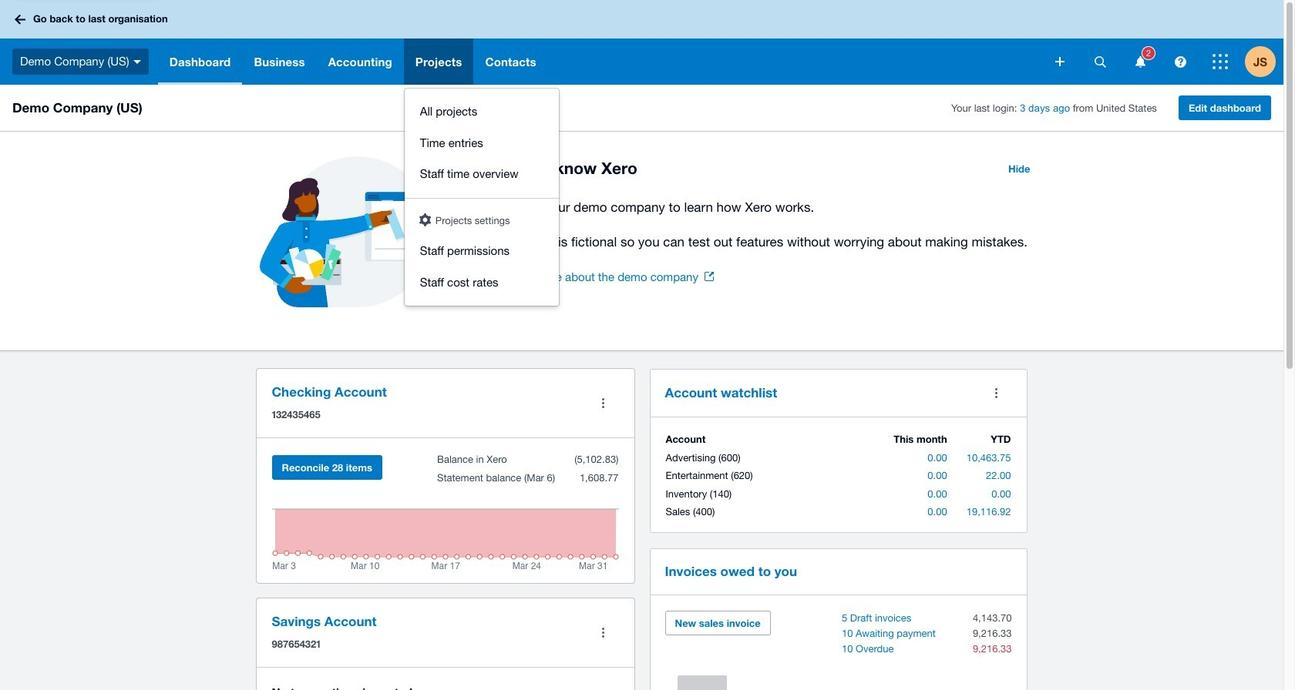 Task type: locate. For each thing, give the bounding box(es) containing it.
1 svg image from the left
[[1094, 56, 1106, 67]]

header image
[[419, 213, 431, 226]]

accounts watchlist options image
[[981, 378, 1012, 409]]

group
[[405, 89, 559, 306]]

1 horizontal spatial svg image
[[1175, 56, 1186, 67]]

svg image
[[1094, 56, 1106, 67], [1175, 56, 1186, 67]]

2 svg image from the left
[[1175, 56, 1186, 67]]

list box
[[405, 89, 559, 306]]

0 horizontal spatial svg image
[[1094, 56, 1106, 67]]

banner
[[0, 0, 1284, 306]]

svg image
[[15, 14, 25, 24], [1213, 54, 1228, 69], [1135, 56, 1145, 67], [1056, 57, 1065, 66], [133, 60, 141, 64]]



Task type: describe. For each thing, give the bounding box(es) containing it.
intro banner body element
[[503, 197, 1040, 253]]



Task type: vqa. For each thing, say whether or not it's contained in the screenshot.
Intro Banner Body ELEMENT
yes



